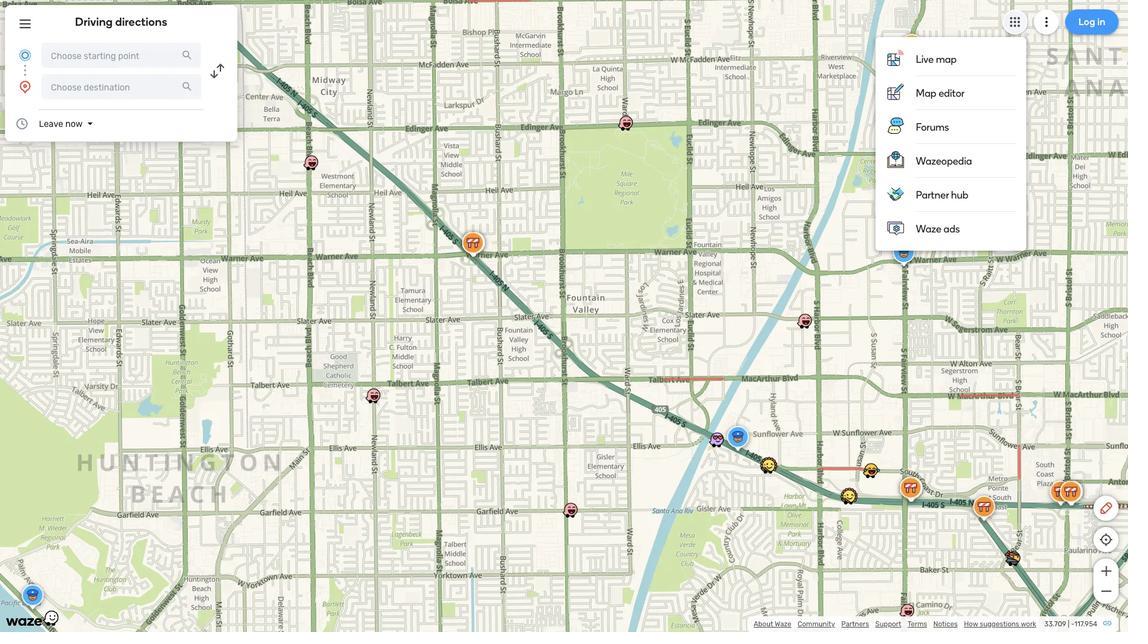 Task type: vqa. For each thing, say whether or not it's contained in the screenshot.
1
no



Task type: describe. For each thing, give the bounding box(es) containing it.
current location image
[[18, 48, 33, 63]]

community link
[[798, 620, 835, 628]]

how
[[964, 620, 979, 628]]

-
[[1072, 620, 1075, 628]]

pencil image
[[1099, 501, 1114, 516]]

driving directions
[[75, 15, 167, 29]]

support
[[876, 620, 902, 628]]

leave now
[[39, 118, 83, 129]]

work
[[1021, 620, 1037, 628]]

33.709
[[1045, 620, 1067, 628]]

support link
[[876, 620, 902, 628]]

leave
[[39, 118, 63, 129]]

link image
[[1103, 618, 1113, 628]]

notices link
[[934, 620, 958, 628]]

clock image
[[14, 116, 30, 131]]

zoom in image
[[1099, 564, 1114, 579]]

notices
[[934, 620, 958, 628]]

33.709 | -117.954
[[1045, 620, 1098, 628]]

about waze community partners support terms notices how suggestions work
[[754, 620, 1037, 628]]

Choose destination text field
[[41, 74, 201, 99]]

driving
[[75, 15, 113, 29]]



Task type: locate. For each thing, give the bounding box(es) containing it.
how suggestions work link
[[964, 620, 1037, 628]]

zoom out image
[[1099, 584, 1114, 599]]

terms
[[908, 620, 927, 628]]

117.954
[[1075, 620, 1098, 628]]

terms link
[[908, 620, 927, 628]]

location image
[[18, 79, 33, 94]]

about
[[754, 620, 774, 628]]

partners
[[842, 620, 869, 628]]

about waze link
[[754, 620, 792, 628]]

waze
[[775, 620, 792, 628]]

suggestions
[[980, 620, 1020, 628]]

|
[[1068, 620, 1070, 628]]

now
[[65, 118, 83, 129]]

partners link
[[842, 620, 869, 628]]

community
[[798, 620, 835, 628]]

directions
[[115, 15, 167, 29]]

Choose starting point text field
[[41, 43, 201, 68]]



